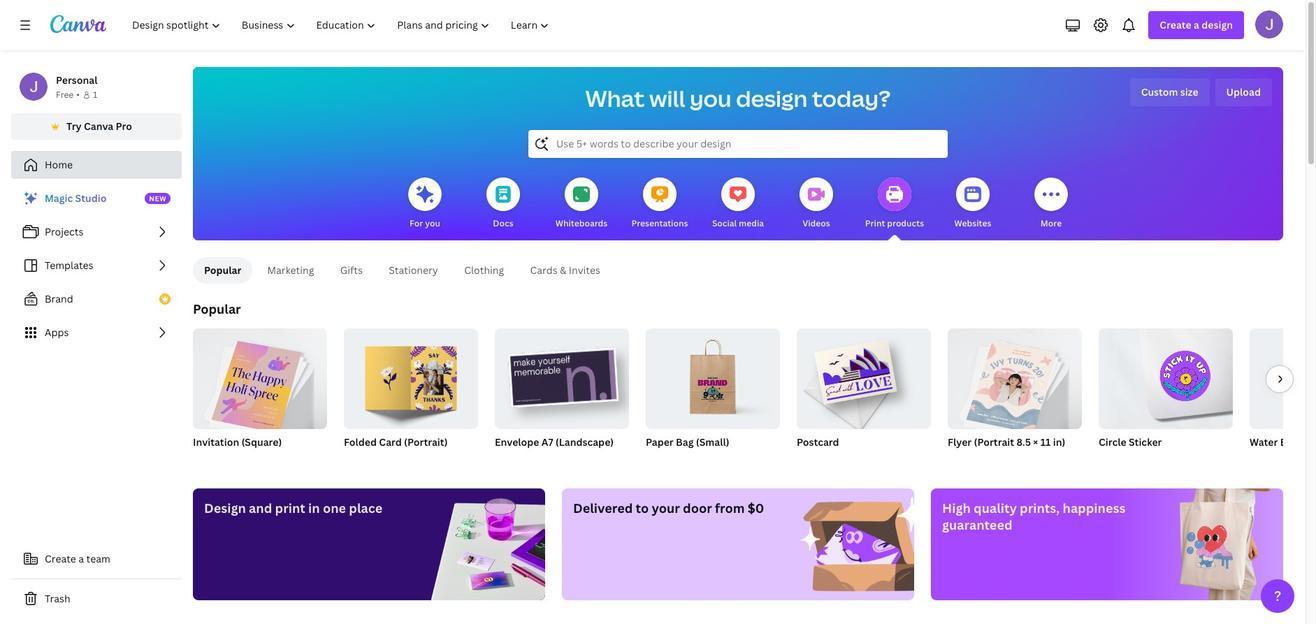 Task type: locate. For each thing, give the bounding box(es) containing it.
design and print in one place
[[204, 500, 382, 516]]

what
[[585, 83, 645, 113]]

1 vertical spatial you
[[425, 217, 440, 229]]

group for circle sticker group
[[1099, 323, 1233, 429]]

cards
[[530, 263, 558, 277]]

prints,
[[1020, 500, 1060, 516]]

a7
[[542, 435, 553, 449]]

websites
[[954, 217, 991, 229]]

1 horizontal spatial design
[[1202, 18, 1233, 31]]

0 vertical spatial create
[[1160, 18, 1191, 31]]

a
[[1194, 18, 1199, 31], [78, 552, 84, 565]]

11
[[1040, 435, 1051, 449]]

whiteboards button
[[555, 168, 608, 240]]

list
[[11, 185, 182, 347]]

custom
[[1141, 85, 1178, 99]]

design up search search field
[[736, 83, 807, 113]]

0 vertical spatial design
[[1202, 18, 1233, 31]]

design left jacob simon image
[[1202, 18, 1233, 31]]

a left "team" at the bottom
[[78, 552, 84, 565]]

new
[[149, 194, 167, 203]]

popular left marketing
[[204, 263, 241, 277]]

high
[[942, 500, 971, 516]]

(landscape)
[[556, 435, 614, 449]]

upload button
[[1215, 78, 1272, 106]]

try canva pro button
[[11, 113, 182, 140]]

custom size
[[1141, 85, 1198, 99]]

group for flyer (portrait 8.5 × 11 in) group
[[948, 323, 1082, 434]]

Search search field
[[556, 131, 920, 157]]

bottle
[[1280, 435, 1310, 449]]

folded card (portrait) group
[[344, 323, 478, 467]]

folded card (portrait)
[[344, 435, 448, 449]]

projects
[[45, 225, 83, 238]]

0 horizontal spatial create
[[45, 552, 76, 565]]

None search field
[[528, 130, 948, 158]]

0 vertical spatial popular
[[204, 263, 241, 277]]

popular down popular button
[[193, 301, 241, 317]]

more
[[1041, 217, 1062, 229]]

group for paper bag (small) group
[[646, 323, 780, 429]]

0 horizontal spatial you
[[425, 217, 440, 229]]

social
[[712, 217, 737, 229]]

trash link
[[11, 585, 182, 613]]

brand
[[45, 292, 73, 305]]

create left "team" at the bottom
[[45, 552, 76, 565]]

0 horizontal spatial a
[[78, 552, 84, 565]]

trash
[[45, 592, 70, 605]]

presentations button
[[631, 168, 688, 240]]

group for folded card (portrait) group
[[344, 323, 478, 429]]

1 horizontal spatial create
[[1160, 18, 1191, 31]]

create inside button
[[45, 552, 76, 565]]

create
[[1160, 18, 1191, 31], [45, 552, 76, 565]]

flyer (portrait 8.5 × 11 in) group
[[948, 323, 1082, 467]]

guaranteed
[[942, 516, 1012, 533]]

from
[[715, 500, 745, 516]]

a for team
[[78, 552, 84, 565]]

create a team button
[[11, 545, 182, 573]]

home
[[45, 158, 73, 171]]

paper bag (small)
[[646, 435, 729, 449]]

envelope
[[495, 435, 539, 449]]

a inside create a team button
[[78, 552, 84, 565]]

create inside dropdown button
[[1160, 18, 1191, 31]]

you right will
[[690, 83, 731, 113]]

door
[[683, 500, 712, 516]]

list containing magic studio
[[11, 185, 182, 347]]

free •
[[56, 89, 80, 101]]

a up size
[[1194, 18, 1199, 31]]

1 horizontal spatial you
[[690, 83, 731, 113]]

envelope a7 (landscape) group
[[495, 323, 629, 467]]

invites
[[569, 263, 600, 277]]

1 vertical spatial design
[[736, 83, 807, 113]]

upload
[[1226, 85, 1261, 99]]

size
[[1180, 85, 1198, 99]]

group
[[193, 323, 327, 434], [344, 323, 478, 429], [495, 323, 629, 429], [646, 323, 780, 429], [797, 323, 931, 429], [948, 323, 1082, 434], [1099, 323, 1233, 429], [1250, 328, 1316, 429]]

projects link
[[11, 218, 182, 246]]

presentations
[[631, 217, 688, 229]]

1 horizontal spatial a
[[1194, 18, 1199, 31]]

invitation (square)
[[193, 435, 282, 449]]

•
[[76, 89, 80, 101]]

jacob simon image
[[1255, 10, 1283, 38]]

1 vertical spatial a
[[78, 552, 84, 565]]

a inside create a design dropdown button
[[1194, 18, 1199, 31]]

water bottle group
[[1250, 328, 1316, 467]]

design
[[1202, 18, 1233, 31], [736, 83, 807, 113]]

$0
[[748, 500, 764, 516]]

marketing button
[[255, 257, 326, 284]]

social media button
[[712, 168, 764, 240]]

place
[[349, 500, 382, 516]]

1 vertical spatial create
[[45, 552, 76, 565]]

videos
[[802, 217, 830, 229]]

pro
[[116, 120, 132, 133]]

(portrait
[[974, 435, 1014, 449]]

create up the custom size
[[1160, 18, 1191, 31]]

home link
[[11, 151, 182, 179]]

brand link
[[11, 285, 182, 313]]

will
[[649, 83, 685, 113]]

one
[[323, 500, 346, 516]]

try
[[66, 120, 82, 133]]

docs
[[493, 217, 513, 229]]

clothing
[[464, 263, 504, 277]]

print
[[865, 217, 885, 229]]

magic studio
[[45, 191, 107, 205]]

you right for
[[425, 217, 440, 229]]

print products
[[865, 217, 924, 229]]

you
[[690, 83, 731, 113], [425, 217, 440, 229]]

apps link
[[11, 319, 182, 347]]

top level navigation element
[[123, 11, 562, 39]]

0 vertical spatial a
[[1194, 18, 1199, 31]]

popular
[[204, 263, 241, 277], [193, 301, 241, 317]]



Task type: vqa. For each thing, say whether or not it's contained in the screenshot.
Trash Link at left
yes



Task type: describe. For each thing, give the bounding box(es) containing it.
sticker
[[1129, 435, 1162, 449]]

videos button
[[800, 168, 833, 240]]

water bottle
[[1250, 435, 1310, 449]]

create for create a team
[[45, 552, 76, 565]]

more button
[[1034, 168, 1068, 240]]

0 vertical spatial you
[[690, 83, 731, 113]]

×
[[1033, 435, 1038, 449]]

create a team
[[45, 552, 110, 565]]

print
[[275, 500, 305, 516]]

invitation (square) group
[[193, 323, 327, 467]]

gifts button
[[329, 257, 374, 284]]

stationery
[[389, 263, 438, 277]]

social media
[[712, 217, 764, 229]]

invitation
[[193, 435, 239, 449]]

cards & invites
[[530, 263, 600, 277]]

templates
[[45, 259, 93, 272]]

a for design
[[1194, 18, 1199, 31]]

templates link
[[11, 252, 182, 280]]

(small)
[[696, 435, 729, 449]]

print products button
[[865, 168, 924, 240]]

design inside dropdown button
[[1202, 18, 1233, 31]]

(portrait)
[[404, 435, 448, 449]]

try canva pro
[[66, 120, 132, 133]]

and
[[249, 500, 272, 516]]

paper bag (small) group
[[646, 323, 780, 467]]

docs button
[[486, 168, 520, 240]]

group for water bottle group
[[1250, 328, 1316, 429]]

magic
[[45, 191, 73, 205]]

team
[[86, 552, 110, 565]]

create a design
[[1160, 18, 1233, 31]]

card
[[379, 435, 402, 449]]

for you button
[[408, 168, 442, 240]]

for
[[410, 217, 423, 229]]

canva
[[84, 120, 113, 133]]

custom size button
[[1130, 78, 1209, 106]]

personal
[[56, 73, 97, 87]]

marketing
[[267, 263, 314, 277]]

popular inside popular button
[[204, 263, 241, 277]]

cards & invites button
[[518, 257, 612, 284]]

create for create a design
[[1160, 18, 1191, 31]]

group for invitation (square) group
[[193, 323, 327, 434]]

0 horizontal spatial design
[[736, 83, 807, 113]]

delivered
[[573, 500, 633, 516]]

group for postcard group
[[797, 323, 931, 429]]

media
[[739, 217, 764, 229]]

water
[[1250, 435, 1278, 449]]

create a design button
[[1149, 11, 1244, 39]]

quality
[[974, 500, 1017, 516]]

circle sticker
[[1099, 435, 1162, 449]]

1 vertical spatial popular
[[193, 301, 241, 317]]

flyer (portrait 8.5 × 11 in)
[[948, 435, 1065, 449]]

circle
[[1099, 435, 1126, 449]]

apps
[[45, 326, 69, 339]]

bag
[[676, 435, 694, 449]]

flyer
[[948, 435, 972, 449]]

products
[[887, 217, 924, 229]]

high quality prints, happiness guaranteed
[[942, 500, 1125, 533]]

postcard group
[[797, 323, 931, 467]]

studio
[[75, 191, 107, 205]]

you inside for you button
[[425, 217, 440, 229]]

delivered to your door from $0
[[573, 500, 764, 516]]

envelope a7 (landscape)
[[495, 435, 614, 449]]

group for "envelope a7 (landscape)" group
[[495, 323, 629, 429]]

design
[[204, 500, 246, 516]]

happiness
[[1063, 500, 1125, 516]]

1
[[93, 89, 97, 101]]

gifts
[[340, 263, 363, 277]]

to
[[636, 500, 649, 516]]

clothing button
[[453, 257, 516, 284]]

circle sticker group
[[1099, 323, 1233, 467]]

postcard
[[797, 435, 839, 449]]

8.5
[[1016, 435, 1031, 449]]

websites button
[[954, 168, 991, 240]]

what will you design today?
[[585, 83, 891, 113]]

in
[[308, 500, 320, 516]]

in)
[[1053, 435, 1065, 449]]

(square)
[[241, 435, 282, 449]]

&
[[560, 263, 566, 277]]

for you
[[410, 217, 440, 229]]

paper
[[646, 435, 674, 449]]



